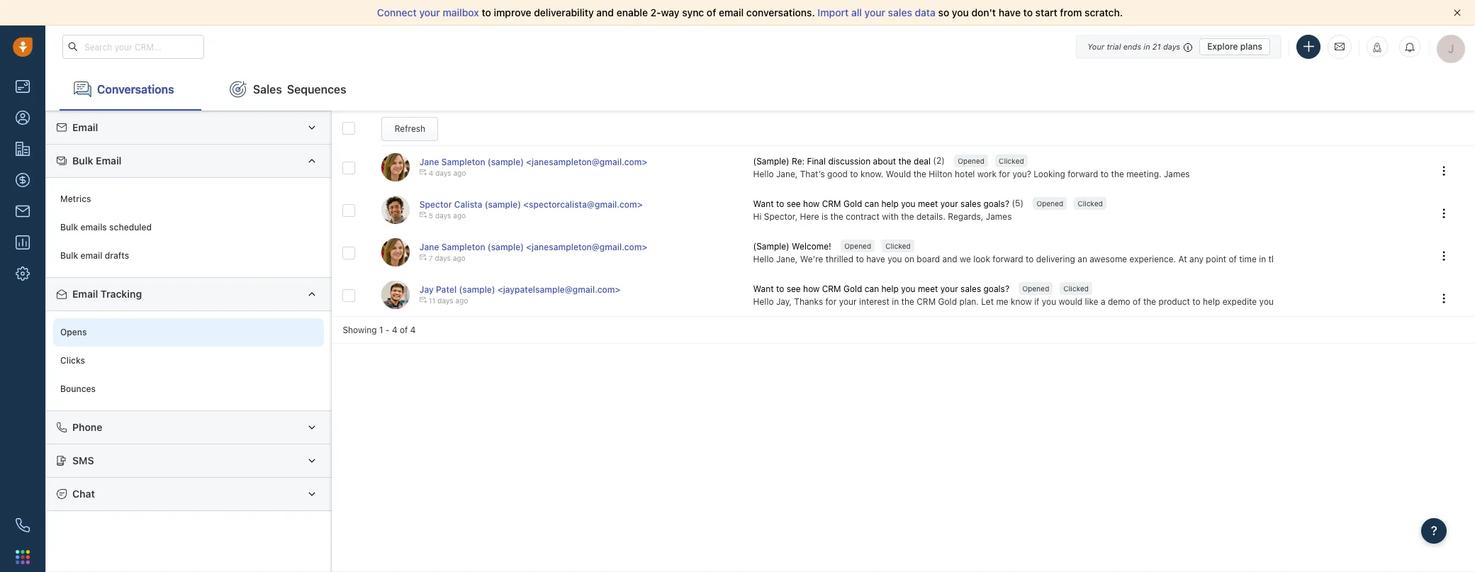 Task type: describe. For each thing, give the bounding box(es) containing it.
7 days ago
[[429, 254, 466, 263]]

21
[[1153, 41, 1162, 51]]

want to see how crm gold can help you meet your sales goals? link for <spectorcalista@gmail.com>
[[754, 198, 1012, 210]]

let
[[982, 296, 994, 307]]

0 horizontal spatial have
[[867, 254, 886, 264]]

all
[[852, 6, 862, 18]]

of right demo
[[1133, 296, 1142, 307]]

don't
[[972, 6, 997, 18]]

jane, for that's
[[777, 169, 798, 179]]

of right "-"
[[400, 325, 408, 335]]

jay patel (sample) <jaypatelsample@gmail.com> link
[[420, 285, 621, 295]]

so
[[939, 6, 950, 18]]

your trial ends in 21 days
[[1088, 41, 1181, 51]]

board
[[917, 254, 941, 264]]

you inside 'want to see how crm gold can help you meet your sales goals? (5)'
[[902, 199, 916, 210]]

<janesampleton@gmail.com> for (sample) re: final discussion about the deal
[[527, 157, 648, 168]]

email for email tracking
[[72, 288, 98, 300]]

jane sampleton (sample) <janesampleton@gmail.com> link for (sample) welcome!
[[420, 242, 648, 253]]

to left meeting.
[[1101, 169, 1109, 179]]

1 vertical spatial regards,
[[1326, 296, 1362, 307]]

ago for 11 days ago
[[456, 297, 468, 305]]

freshworks switcher image
[[16, 550, 30, 564]]

start
[[1036, 6, 1058, 18]]

to right thrilled
[[856, 254, 864, 264]]

clicked up hello jay, thanks for your interest in the crm gold plan. let me know if you would like a demo of the product to help expedite your evaluation. regards, james
[[1064, 285, 1089, 293]]

4 days ago
[[429, 169, 466, 178]]

phone image
[[16, 518, 30, 533]]

goals? for want to see how crm gold can help you meet your sales goals? (5)
[[984, 199, 1010, 210]]

opens
[[60, 327, 87, 338]]

(sample) for (sample) welcome!
[[754, 241, 790, 252]]

ago for 5 days ago
[[453, 212, 466, 220]]

goals? for want to see how crm gold can help you meet your sales goals?
[[984, 284, 1010, 295]]

the inside (sample) re: final discussion about the deal (2)
[[899, 156, 912, 167]]

what's new image
[[1373, 43, 1383, 52]]

help right need
[[1353, 254, 1370, 264]]

would
[[1059, 296, 1083, 307]]

email for email
[[72, 121, 98, 133]]

jane sampleton (sample) <janesampleton@gmail.com> link for (sample) re: final discussion about the deal
[[420, 157, 648, 168]]

crm for want to see how crm gold can help you meet your sales goals?
[[823, 284, 842, 295]]

outgoing image for jane sampleton (sample) <janesampleton@gmail.com>
[[420, 254, 427, 261]]

ago for 7 days ago
[[453, 254, 466, 263]]

on
[[905, 254, 915, 264]]

looking
[[1034, 169, 1066, 179]]

you inside button
[[902, 284, 916, 295]]

0 vertical spatial james
[[1165, 169, 1191, 179]]

of right sync
[[707, 6, 717, 18]]

showing 1 - 4 of 4
[[343, 325, 416, 335]]

to right mailbox
[[482, 6, 491, 18]]

0 horizontal spatial 4
[[392, 325, 398, 335]]

me
[[997, 296, 1009, 307]]

jane for (sample) welcome!
[[420, 242, 439, 253]]

5
[[429, 212, 433, 220]]

1 vertical spatial email
[[81, 251, 102, 261]]

point
[[1207, 254, 1227, 264]]

0 vertical spatial email
[[719, 6, 744, 18]]

conversations
[[97, 83, 174, 95]]

5 days ago
[[429, 212, 466, 220]]

(sample) re: final discussion about the deal (2)
[[754, 155, 945, 167]]

hello for hello jane, we're thrilled to have you on board and we look forward to delivering an awesome experience. at any point of time in this trial, if you need help with something, just hit th
[[754, 254, 774, 264]]

the down want to see how crm gold can help you meet your sales goals?
[[902, 296, 915, 307]]

gold for want to see how crm gold can help you meet your sales goals? (5)
[[844, 199, 863, 210]]

bulk email drafts
[[60, 251, 129, 261]]

help inside 'want to see how crm gold can help you meet your sales goals? (5)'
[[882, 199, 899, 210]]

refresh
[[395, 123, 426, 134]]

interest
[[860, 296, 890, 307]]

want for want to see how crm gold can help you meet your sales goals? (5)
[[754, 199, 774, 210]]

2 horizontal spatial 4
[[429, 169, 434, 178]]

trial
[[1107, 41, 1122, 51]]

data
[[915, 6, 936, 18]]

sequences
[[287, 83, 347, 95]]

see for want to see how crm gold can help you meet your sales goals?
[[787, 284, 801, 295]]

opens link
[[53, 318, 324, 347]]

spector calista (sample) <spectorcalista@gmail.com>
[[420, 200, 643, 210]]

want to see how crm gold can help you meet your sales goals? button for spector calista (sample) <spectorcalista@gmail.com>
[[754, 198, 1012, 210]]

clicked up on
[[886, 242, 911, 251]]

explore plans link
[[1200, 38, 1271, 55]]

crm for want to see how crm gold can help you meet your sales goals? (5)
[[823, 199, 842, 210]]

deliverability
[[534, 6, 594, 18]]

to right product
[[1193, 296, 1201, 307]]

gold for want to see how crm gold can help you meet your sales goals?
[[844, 284, 863, 295]]

connect your mailbox to improve deliverability and enable 2-way sync of email conversations. import all your sales data so you don't have to start from scratch.
[[377, 6, 1124, 18]]

sales for want to see how crm gold can help you meet your sales goals?
[[961, 284, 982, 295]]

bulk emails scheduled link
[[53, 213, 324, 242]]

connect
[[377, 6, 417, 18]]

contract
[[846, 211, 880, 222]]

7
[[429, 254, 433, 263]]

days for 5 days ago
[[435, 212, 451, 220]]

explore
[[1208, 41, 1239, 51]]

enable
[[617, 6, 648, 18]]

sales sequences
[[253, 83, 347, 95]]

bulk for bulk emails scheduled
[[60, 222, 78, 233]]

product
[[1159, 296, 1191, 307]]

1
[[379, 325, 383, 335]]

jay,
[[777, 296, 792, 307]]

0 vertical spatial if
[[1307, 254, 1312, 264]]

2 horizontal spatial james
[[1364, 296, 1390, 307]]

2-
[[651, 6, 661, 18]]

final
[[808, 156, 826, 167]]

phone element
[[9, 511, 37, 540]]

awesome
[[1090, 254, 1128, 264]]

-
[[386, 325, 390, 335]]

would
[[886, 169, 912, 179]]

jay patel (sample) <jaypatelsample@gmail.com>
[[420, 285, 621, 295]]

sync
[[683, 6, 705, 18]]

sales
[[253, 83, 282, 95]]

hotel
[[955, 169, 975, 179]]

the right is
[[831, 211, 844, 222]]

tab list containing conversations
[[45, 68, 1476, 111]]

0 vertical spatial forward
[[1068, 169, 1099, 179]]

you left need
[[1314, 254, 1329, 264]]

thrilled
[[826, 254, 854, 264]]

metrics
[[60, 194, 91, 205]]

hello for hello jane, that's good to know. would the hilton hotel work for you? looking forward to the meeting. james
[[754, 169, 774, 179]]

know.
[[861, 169, 884, 179]]

hilton
[[929, 169, 953, 179]]

hi spector, here is the contract with the details. regards, james
[[754, 211, 1012, 222]]

opened down looking
[[1037, 199, 1064, 208]]

to left start
[[1024, 6, 1033, 18]]

spector,
[[764, 211, 798, 222]]

1 vertical spatial email
[[96, 155, 122, 167]]

the down 'want to see how crm gold can help you meet your sales goals? (5)'
[[902, 211, 915, 222]]

your inside 'want to see how crm gold can help you meet your sales goals? (5)'
[[941, 199, 959, 210]]

can for want to see how crm gold can help you meet your sales goals? (5)
[[865, 199, 880, 210]]

spector calista (sample) <spectorcalista@gmail.com> link
[[420, 200, 643, 210]]

close image
[[1455, 9, 1462, 16]]

the left product
[[1144, 296, 1157, 307]]

ago for 4 days ago
[[454, 169, 466, 178]]

jane, for we're
[[777, 254, 798, 264]]

time
[[1240, 254, 1257, 264]]

plans
[[1241, 41, 1263, 51]]

Search your CRM... text field
[[62, 35, 204, 59]]

sampleton for (sample) welcome!
[[442, 242, 486, 253]]

good
[[828, 169, 848, 179]]

(sample) for 4 days ago
[[488, 157, 524, 168]]

to inside want to see how crm gold can help you meet your sales goals? button
[[777, 284, 785, 295]]

of left 'time'
[[1229, 254, 1238, 264]]

calista
[[454, 200, 483, 210]]

like
[[1086, 296, 1099, 307]]

jane for (sample) re: final discussion about the deal
[[420, 157, 439, 168]]

0 vertical spatial in
[[1144, 41, 1151, 51]]

(5)
[[1012, 198, 1024, 209]]

1 vertical spatial if
[[1035, 296, 1040, 307]]

your
[[1088, 41, 1105, 51]]



Task type: vqa. For each thing, say whether or not it's contained in the screenshot.
the right 17
no



Task type: locate. For each thing, give the bounding box(es) containing it.
crm
[[823, 199, 842, 210], [823, 284, 842, 295], [917, 296, 936, 307]]

1 vertical spatial how
[[804, 284, 820, 295]]

look
[[974, 254, 991, 264]]

0 horizontal spatial forward
[[993, 254, 1024, 264]]

1 vertical spatial crm
[[823, 284, 842, 295]]

how
[[804, 199, 820, 210], [804, 284, 820, 295]]

0 vertical spatial jane sampleton (sample) <janesampleton@gmail.com>
[[420, 157, 648, 168]]

1 horizontal spatial with
[[1373, 254, 1390, 264]]

the
[[899, 156, 912, 167], [914, 169, 927, 179], [1112, 169, 1125, 179], [831, 211, 844, 222], [902, 211, 915, 222], [902, 296, 915, 307], [1144, 296, 1157, 307]]

1 vertical spatial jane sampleton (sample) <janesampleton@gmail.com>
[[420, 242, 648, 253]]

gold up interest
[[844, 284, 863, 295]]

in
[[1144, 41, 1151, 51], [1260, 254, 1267, 264], [892, 296, 900, 307]]

see inside 'want to see how crm gold can help you meet your sales goals? (5)'
[[787, 199, 801, 210]]

days down patel
[[438, 297, 454, 305]]

2 jane from the top
[[420, 242, 439, 253]]

gold inside 'want to see how crm gold can help you meet your sales goals? (5)'
[[844, 199, 863, 210]]

1 vertical spatial (sample)
[[754, 241, 790, 252]]

goals? left (5)
[[984, 199, 1010, 210]]

1 vertical spatial with
[[1373, 254, 1390, 264]]

email right sync
[[719, 6, 744, 18]]

jane sampleton (sample) <janesampleton@gmail.com> up spector calista (sample) <spectorcalista@gmail.com> link
[[420, 157, 648, 168]]

that's
[[801, 169, 825, 179]]

(sample) welcome! link
[[754, 241, 834, 253]]

days right 21
[[1164, 41, 1181, 51]]

1 horizontal spatial have
[[999, 6, 1021, 18]]

0 horizontal spatial and
[[597, 6, 614, 18]]

sales for want to see how crm gold can help you meet your sales goals? (5)
[[961, 199, 982, 210]]

help up interest
[[882, 284, 899, 295]]

2 want from the top
[[754, 284, 774, 295]]

crm inside 'want to see how crm gold can help you meet your sales goals? (5)'
[[823, 199, 842, 210]]

1 want from the top
[[754, 199, 774, 210]]

jane sampleton (sample) <janesampleton@gmail.com> link down spector calista (sample) <spectorcalista@gmail.com> link
[[420, 242, 648, 253]]

1 vertical spatial <janesampleton@gmail.com>
[[527, 242, 648, 253]]

to left delivering
[[1026, 254, 1034, 264]]

<janesampleton@gmail.com>
[[527, 157, 648, 168], [527, 242, 648, 253]]

0 vertical spatial have
[[999, 6, 1021, 18]]

(sample) up 11 days ago
[[459, 285, 496, 295]]

want to see how crm gold can help you meet your sales goals? button up hi spector, here is the contract with the details. regards, james
[[754, 198, 1012, 210]]

hello left jay,
[[754, 296, 774, 307]]

(sample) right calista
[[485, 200, 521, 210]]

regards, right details.
[[949, 211, 984, 222]]

connect your mailbox link
[[377, 6, 482, 18]]

1 outgoing image from the top
[[420, 169, 427, 176]]

want inside button
[[754, 284, 774, 295]]

2 vertical spatial in
[[892, 296, 900, 307]]

an
[[1078, 254, 1088, 264]]

outgoing image for jane sampleton (sample) <janesampleton@gmail.com>
[[420, 169, 427, 176]]

2 jane sampleton (sample) <janesampleton@gmail.com> from the top
[[420, 242, 648, 253]]

want inside 'want to see how crm gold can help you meet your sales goals? (5)'
[[754, 199, 774, 210]]

4
[[429, 169, 434, 178], [392, 325, 398, 335], [411, 325, 416, 335]]

email
[[72, 121, 98, 133], [96, 155, 122, 167], [72, 288, 98, 300]]

0 vertical spatial regards,
[[949, 211, 984, 222]]

with down 'want to see how crm gold can help you meet your sales goals? (5)'
[[882, 211, 899, 222]]

1 horizontal spatial if
[[1307, 254, 1312, 264]]

0 vertical spatial jane,
[[777, 169, 798, 179]]

0 vertical spatial with
[[882, 211, 899, 222]]

spector
[[420, 200, 452, 210]]

here
[[800, 211, 820, 222]]

1 vertical spatial forward
[[993, 254, 1024, 264]]

0 vertical spatial want
[[754, 199, 774, 210]]

can inside 'want to see how crm gold can help you meet your sales goals? (5)'
[[865, 199, 880, 210]]

1 vertical spatial goals?
[[984, 284, 1010, 295]]

0 vertical spatial jane
[[420, 157, 439, 168]]

gold inside want to see how crm gold can help you meet your sales goals? button
[[844, 284, 863, 295]]

opened up thrilled
[[845, 242, 872, 251]]

just
[[1439, 254, 1454, 264]]

0 vertical spatial sampleton
[[442, 157, 486, 168]]

outgoing image left the 4 days ago
[[420, 169, 427, 176]]

demo
[[1109, 296, 1131, 307]]

ago down calista
[[453, 212, 466, 220]]

1 vertical spatial jane
[[420, 242, 439, 253]]

crm inside button
[[823, 284, 842, 295]]

1 outgoing image from the top
[[420, 254, 427, 261]]

(sample) for 7 days ago
[[488, 242, 524, 253]]

sales left data
[[888, 6, 913, 18]]

this
[[1269, 254, 1284, 264]]

is
[[822, 211, 829, 222]]

1 horizontal spatial for
[[1000, 169, 1011, 179]]

1 vertical spatial want to see how crm gold can help you meet your sales goals? button
[[754, 283, 1012, 295]]

have right don't in the top of the page
[[999, 6, 1021, 18]]

0 horizontal spatial with
[[882, 211, 899, 222]]

hello down (sample) welcome!
[[754, 254, 774, 264]]

2 meet from the top
[[918, 284, 939, 295]]

for left the you?
[[1000, 169, 1011, 179]]

2 outgoing image from the top
[[420, 297, 427, 304]]

clicked up the you?
[[999, 157, 1025, 165]]

0 vertical spatial for
[[1000, 169, 1011, 179]]

know
[[1011, 296, 1033, 307]]

0 horizontal spatial james
[[986, 211, 1012, 222]]

have up want to see how crm gold can help you meet your sales goals?
[[867, 254, 886, 264]]

0 vertical spatial outgoing image
[[420, 169, 427, 176]]

1 horizontal spatial james
[[1165, 169, 1191, 179]]

(sample) for 11 days ago
[[459, 285, 496, 295]]

hi
[[754, 211, 762, 222]]

can for want to see how crm gold can help you meet your sales goals?
[[865, 284, 880, 295]]

(sample) inside (sample) re: final discussion about the deal (2)
[[754, 156, 790, 167]]

email left tracking on the left bottom of page
[[72, 288, 98, 300]]

in down want to see how crm gold can help you meet your sales goals?
[[892, 296, 900, 307]]

want down (sample) welcome!
[[754, 284, 774, 295]]

1 vertical spatial outgoing image
[[420, 297, 427, 304]]

meet inside want to see how crm gold can help you meet your sales goals? button
[[918, 284, 939, 295]]

jane sampleton (sample) <janesampleton@gmail.com> down spector calista (sample) <spectorcalista@gmail.com> link
[[420, 242, 648, 253]]

help inside want to see how crm gold can help you meet your sales goals? button
[[882, 284, 899, 295]]

0 vertical spatial hello
[[754, 169, 774, 179]]

1 see from the top
[[787, 199, 801, 210]]

2 sampleton from the top
[[442, 242, 486, 253]]

bounces
[[60, 384, 96, 395]]

opened up 'know'
[[1023, 285, 1050, 293]]

tab list
[[45, 68, 1476, 111]]

1 vertical spatial in
[[1260, 254, 1267, 264]]

how inside 'want to see how crm gold can help you meet your sales goals? (5)'
[[804, 199, 820, 210]]

2 vertical spatial james
[[1364, 296, 1390, 307]]

1 jane sampleton (sample) <janesampleton@gmail.com> from the top
[[420, 157, 648, 168]]

want to see how crm gold can help you meet your sales goals? button for jay patel (sample) <jaypatelsample@gmail.com>
[[754, 283, 1012, 295]]

in left 21
[[1144, 41, 1151, 51]]

hello
[[754, 169, 774, 179], [754, 254, 774, 264], [754, 296, 774, 307]]

hello jay, thanks for your interest in the crm gold plan. let me know if you would like a demo of the product to help expedite your evaluation. regards, james
[[754, 296, 1390, 307]]

1 vertical spatial jane,
[[777, 254, 798, 264]]

emails
[[81, 222, 107, 233]]

meet down board
[[918, 284, 939, 295]]

1 goals? from the top
[[984, 199, 1010, 210]]

0 vertical spatial want to see how crm gold can help you meet your sales goals? button
[[754, 198, 1012, 210]]

for right thanks
[[826, 296, 837, 307]]

regards,
[[949, 211, 984, 222], [1326, 296, 1362, 307]]

want to see how crm gold can help you meet your sales goals? link up interest
[[754, 283, 1012, 295]]

<janesampleton@gmail.com> for (sample) welcome!
[[527, 242, 648, 253]]

explore plans
[[1208, 41, 1263, 51]]

discussion
[[829, 156, 871, 167]]

days for 7 days ago
[[435, 254, 451, 263]]

2 goals? from the top
[[984, 284, 1010, 295]]

(sample) for (sample) re: final discussion about the deal (2)
[[754, 156, 790, 167]]

1 vertical spatial for
[[826, 296, 837, 307]]

0 vertical spatial can
[[865, 199, 880, 210]]

1 vertical spatial have
[[867, 254, 886, 264]]

jane,
[[777, 169, 798, 179], [777, 254, 798, 264]]

0 vertical spatial want to see how crm gold can help you meet your sales goals? link
[[754, 198, 1012, 210]]

1 horizontal spatial and
[[943, 254, 958, 264]]

(sample) for 5 days ago
[[485, 200, 521, 210]]

0 horizontal spatial email
[[81, 251, 102, 261]]

plan.
[[960, 296, 979, 307]]

goals? inside 'want to see how crm gold can help you meet your sales goals? (5)'
[[984, 199, 1010, 210]]

0 vertical spatial (sample)
[[754, 156, 790, 167]]

1 hello from the top
[[754, 169, 774, 179]]

2 how from the top
[[804, 284, 820, 295]]

0 vertical spatial gold
[[844, 199, 863, 210]]

outgoing image
[[420, 169, 427, 176], [420, 212, 427, 219]]

1 horizontal spatial email
[[719, 6, 744, 18]]

1 sampleton from the top
[[442, 157, 486, 168]]

1 horizontal spatial 4
[[411, 325, 416, 335]]

email tracking
[[72, 288, 142, 300]]

days for 4 days ago
[[436, 169, 452, 178]]

outgoing image left 5
[[420, 212, 427, 219]]

if right the trial,
[[1307, 254, 1312, 264]]

0 horizontal spatial if
[[1035, 296, 1040, 307]]

0 vertical spatial see
[[787, 199, 801, 210]]

scratch.
[[1085, 6, 1124, 18]]

metrics link
[[53, 185, 324, 213]]

1 (sample) from the top
[[754, 156, 790, 167]]

<janesampleton@gmail.com> down <spectorcalista@gmail.com>
[[527, 242, 648, 253]]

1 vertical spatial bulk
[[60, 222, 78, 233]]

jay
[[420, 285, 434, 295]]

if right 'know'
[[1035, 296, 1040, 307]]

import
[[818, 6, 849, 18]]

outgoing image
[[420, 254, 427, 261], [420, 297, 427, 304]]

2 outgoing image from the top
[[420, 212, 427, 219]]

how inside the want to see how crm gold can help you meet your sales goals? link
[[804, 284, 820, 295]]

hello jane, we're thrilled to have you on board and we look forward to delivering an awesome experience. at any point of time in this trial, if you need help with something, just hit th
[[754, 254, 1476, 264]]

thanks
[[795, 296, 824, 307]]

2 (sample) from the top
[[754, 241, 790, 252]]

jane sampleton (sample) <janesampleton@gmail.com> link up spector calista (sample) <spectorcalista@gmail.com> link
[[420, 157, 648, 168]]

chat
[[72, 488, 95, 500]]

crm down board
[[917, 296, 936, 307]]

hello jane, that's good to know. would the hilton hotel work for you? looking forward to the meeting. james
[[754, 169, 1191, 179]]

jane, down (sample) welcome!
[[777, 254, 798, 264]]

the down deal
[[914, 169, 927, 179]]

can up interest
[[865, 284, 880, 295]]

meeting.
[[1127, 169, 1162, 179]]

2 vertical spatial hello
[[754, 296, 774, 307]]

import all your sales data link
[[818, 6, 939, 18]]

at
[[1179, 254, 1188, 264]]

from
[[1061, 6, 1083, 18]]

1 vertical spatial sales
[[961, 199, 982, 210]]

2 horizontal spatial in
[[1260, 254, 1267, 264]]

want for want to see how crm gold can help you meet your sales goals?
[[754, 284, 774, 295]]

jane sampleton (sample) <janesampleton@gmail.com> for (sample) re: final discussion about the deal
[[420, 157, 648, 168]]

sales inside 'want to see how crm gold can help you meet your sales goals? (5)'
[[961, 199, 982, 210]]

1 can from the top
[[865, 199, 880, 210]]

<spectorcalista@gmail.com>
[[524, 200, 643, 210]]

jane
[[420, 157, 439, 168], [420, 242, 439, 253]]

and left enable
[[597, 6, 614, 18]]

jane sampleton (sample) <janesampleton@gmail.com>
[[420, 157, 648, 168], [420, 242, 648, 253]]

2 can from the top
[[865, 284, 880, 295]]

hello for hello jay, thanks for your interest in the crm gold plan. let me know if you would like a demo of the product to help expedite your evaluation. regards, james
[[754, 296, 774, 307]]

meet for want to see how crm gold can help you meet your sales goals?
[[918, 284, 939, 295]]

forward right look
[[993, 254, 1024, 264]]

(sample) welcome! button
[[754, 241, 834, 253]]

welcome!
[[792, 241, 832, 252]]

gold
[[844, 199, 863, 210], [844, 284, 863, 295], [939, 296, 958, 307]]

0 vertical spatial meet
[[918, 199, 939, 210]]

0 horizontal spatial regards,
[[949, 211, 984, 222]]

1 vertical spatial want
[[754, 284, 774, 295]]

bulk inside 'bulk emails scheduled' link
[[60, 222, 78, 233]]

re:
[[792, 156, 805, 167]]

about
[[874, 156, 897, 167]]

want to see how crm gold can help you meet your sales goals? button
[[754, 198, 1012, 210], [754, 283, 1012, 295]]

email left drafts
[[81, 251, 102, 261]]

2 want to see how crm gold can help you meet your sales goals? button from the top
[[754, 283, 1012, 295]]

th
[[1469, 254, 1476, 264]]

days right 7
[[435, 254, 451, 263]]

(sample)
[[488, 157, 524, 168], [485, 200, 521, 210], [488, 242, 524, 253], [459, 285, 496, 295]]

1 vertical spatial can
[[865, 284, 880, 295]]

1 vertical spatial james
[[986, 211, 1012, 222]]

send email image
[[1336, 41, 1345, 53]]

and
[[597, 6, 614, 18], [943, 254, 958, 264]]

1 how from the top
[[804, 199, 820, 210]]

the left meeting.
[[1112, 169, 1125, 179]]

clicks link
[[53, 347, 324, 375]]

want up 'hi'
[[754, 199, 774, 210]]

0 vertical spatial jane sampleton (sample) <janesampleton@gmail.com> link
[[420, 157, 648, 168]]

2 vertical spatial bulk
[[60, 251, 78, 261]]

(sample) up jay patel (sample) <jaypatelsample@gmail.com> link
[[488, 242, 524, 253]]

sales up plan.
[[961, 284, 982, 295]]

0 horizontal spatial for
[[826, 296, 837, 307]]

1 jane from the top
[[420, 157, 439, 168]]

1 <janesampleton@gmail.com> from the top
[[527, 157, 648, 168]]

1 vertical spatial gold
[[844, 284, 863, 295]]

outgoing image for spector calista (sample) <spectorcalista@gmail.com>
[[420, 212, 427, 219]]

1 vertical spatial sampleton
[[442, 242, 486, 253]]

can up contract
[[865, 199, 880, 210]]

bulk for bulk email
[[72, 155, 93, 167]]

phone
[[72, 421, 102, 433]]

sales inside button
[[961, 284, 982, 295]]

2 vertical spatial sales
[[961, 284, 982, 295]]

meet inside 'want to see how crm gold can help you meet your sales goals? (5)'
[[918, 199, 939, 210]]

outgoing image for jay patel (sample) <jaypatelsample@gmail.com>
[[420, 297, 427, 304]]

meet for want to see how crm gold can help you meet your sales goals? (5)
[[918, 199, 939, 210]]

days up spector
[[436, 169, 452, 178]]

2 hello from the top
[[754, 254, 774, 264]]

hello up 'hi'
[[754, 169, 774, 179]]

how up here
[[804, 199, 820, 210]]

clicked up an
[[1078, 199, 1104, 208]]

how for want to see how crm gold can help you meet your sales goals? (5)
[[804, 199, 820, 210]]

2 jane, from the top
[[777, 254, 798, 264]]

want to see how crm gold can help you meet your sales goals? link for <jaypatelsample@gmail.com>
[[754, 283, 1012, 295]]

to up jay,
[[777, 284, 785, 295]]

to down discussion
[[851, 169, 859, 179]]

email up bulk email
[[72, 121, 98, 133]]

0 vertical spatial sales
[[888, 6, 913, 18]]

help left expedite
[[1204, 296, 1221, 307]]

2 want to see how crm gold can help you meet your sales goals? link from the top
[[754, 283, 1012, 295]]

meet up details.
[[918, 199, 939, 210]]

jane sampleton (sample) <janesampleton@gmail.com> for (sample) welcome!
[[420, 242, 648, 253]]

1 jane, from the top
[[777, 169, 798, 179]]

you right so on the right top of the page
[[952, 6, 969, 18]]

sms
[[72, 455, 94, 467]]

2 <janesampleton@gmail.com> from the top
[[527, 242, 648, 253]]

you up hi spector, here is the contract with the details. regards, james
[[902, 199, 916, 210]]

days for 11 days ago
[[438, 297, 454, 305]]

0 vertical spatial how
[[804, 199, 820, 210]]

crm up is
[[823, 199, 842, 210]]

showing
[[343, 325, 377, 335]]

0 vertical spatial crm
[[823, 199, 842, 210]]

0 horizontal spatial in
[[892, 296, 900, 307]]

1 horizontal spatial in
[[1144, 41, 1151, 51]]

want to see how crm gold can help you meet your sales goals? (5)
[[754, 198, 1024, 210]]

1 vertical spatial outgoing image
[[420, 212, 427, 219]]

goals? inside button
[[984, 284, 1010, 295]]

drafts
[[105, 251, 129, 261]]

any
[[1190, 254, 1204, 264]]

jane, down re:
[[777, 169, 798, 179]]

1 meet from the top
[[918, 199, 939, 210]]

sampleton for (sample) re: final discussion about the deal
[[442, 157, 486, 168]]

ago up calista
[[454, 169, 466, 178]]

ago right 7
[[453, 254, 466, 263]]

clicks
[[60, 356, 85, 366]]

you left on
[[888, 254, 903, 264]]

conversations link
[[60, 68, 201, 111]]

1 vertical spatial want to see how crm gold can help you meet your sales goals? link
[[754, 283, 1012, 295]]

2 vertical spatial email
[[72, 288, 98, 300]]

see for want to see how crm gold can help you meet your sales goals? (5)
[[787, 199, 801, 210]]

way
[[661, 6, 680, 18]]

and left the we
[[943, 254, 958, 264]]

0 vertical spatial bulk
[[72, 155, 93, 167]]

bulk email drafts link
[[53, 242, 324, 270]]

can inside want to see how crm gold can help you meet your sales goals? button
[[865, 284, 880, 295]]

<janesampleton@gmail.com> up <spectorcalista@gmail.com>
[[527, 157, 648, 168]]

hit
[[1456, 254, 1466, 264]]

want to see how crm gold can help you meet your sales goals? button up interest
[[754, 283, 1012, 295]]

bulk email
[[72, 155, 122, 167]]

bulk for bulk email drafts
[[60, 251, 78, 261]]

deal
[[914, 156, 931, 167]]

2 vertical spatial gold
[[939, 296, 958, 307]]

sales down hello jane, that's good to know. would the hilton hotel work for you? looking forward to the meeting. james
[[961, 199, 982, 210]]

see up jay,
[[787, 284, 801, 295]]

you left 'would'
[[1042, 296, 1057, 307]]

to inside 'want to see how crm gold can help you meet your sales goals? (5)'
[[777, 199, 785, 210]]

1 jane sampleton (sample) <janesampleton@gmail.com> link from the top
[[420, 157, 648, 168]]

you down on
[[902, 284, 916, 295]]

2 jane sampleton (sample) <janesampleton@gmail.com> link from the top
[[420, 242, 648, 253]]

11 days ago
[[429, 297, 468, 305]]

clicked
[[999, 157, 1025, 165], [1078, 199, 1104, 208], [886, 242, 911, 251], [1064, 285, 1089, 293]]

expedite
[[1223, 296, 1258, 307]]

bulk left emails
[[60, 222, 78, 233]]

(sample) inside button
[[754, 241, 790, 252]]

jane up 7
[[420, 242, 439, 253]]

2 see from the top
[[787, 284, 801, 295]]

bulk inside "bulk email drafts" link
[[60, 251, 78, 261]]

0 vertical spatial email
[[72, 121, 98, 133]]

1 horizontal spatial forward
[[1068, 169, 1099, 179]]

sales sequences link
[[216, 68, 361, 111]]

3 hello from the top
[[754, 296, 774, 307]]

2 vertical spatial crm
[[917, 296, 936, 307]]

outgoing image left 7
[[420, 254, 427, 261]]

opened up hello jane, that's good to know. would the hilton hotel work for you? looking forward to the meeting. james
[[958, 157, 985, 165]]

sampleton up the 4 days ago
[[442, 157, 486, 168]]

0 vertical spatial and
[[597, 6, 614, 18]]

1 vertical spatial hello
[[754, 254, 774, 264]]

trial,
[[1286, 254, 1304, 264]]

jane sampleton (sample) <janesampleton@gmail.com> link
[[420, 157, 648, 168], [420, 242, 648, 253]]

(sample) up spector calista (sample) <spectorcalista@gmail.com>
[[488, 157, 524, 168]]

1 want to see how crm gold can help you meet your sales goals? link from the top
[[754, 198, 1012, 210]]

gold up contract
[[844, 199, 863, 210]]

how for want to see how crm gold can help you meet your sales goals?
[[804, 284, 820, 295]]

1 vertical spatial jane sampleton (sample) <janesampleton@gmail.com> link
[[420, 242, 648, 253]]

0 vertical spatial outgoing image
[[420, 254, 427, 261]]

1 horizontal spatial regards,
[[1326, 296, 1362, 307]]

(sample) down spector,
[[754, 241, 790, 252]]

help up hi spector, here is the contract with the details. regards, james
[[882, 199, 899, 210]]

1 vertical spatial and
[[943, 254, 958, 264]]

bulk up "metrics"
[[72, 155, 93, 167]]

delivering
[[1037, 254, 1076, 264]]

1 vertical spatial see
[[787, 284, 801, 295]]

1 want to see how crm gold can help you meet your sales goals? button from the top
[[754, 198, 1012, 210]]

a
[[1101, 296, 1106, 307]]

to up spector,
[[777, 199, 785, 210]]

conversations.
[[747, 6, 815, 18]]

1 vertical spatial meet
[[918, 284, 939, 295]]

in left this
[[1260, 254, 1267, 264]]

0 vertical spatial goals?
[[984, 199, 1010, 210]]

0 vertical spatial <janesampleton@gmail.com>
[[527, 157, 648, 168]]

scheduled
[[109, 222, 152, 233]]



